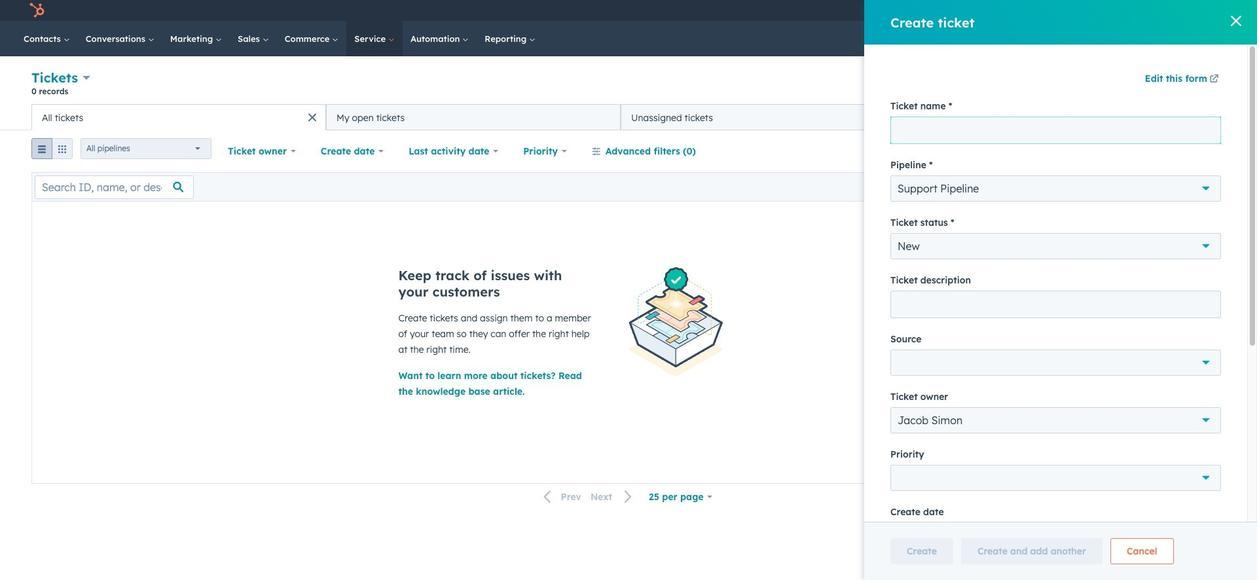 Task type: describe. For each thing, give the bounding box(es) containing it.
jacob simon image
[[1164, 5, 1175, 16]]

Search HubSpot search field
[[1064, 28, 1212, 50]]



Task type: vqa. For each thing, say whether or not it's contained in the screenshot.
Import & Export link
no



Task type: locate. For each thing, give the bounding box(es) containing it.
pagination navigation
[[536, 488, 641, 506]]

group
[[31, 138, 73, 164]]

marketplaces image
[[1065, 6, 1077, 18]]

banner
[[31, 68, 1226, 104]]

menu
[[969, 0, 1242, 21]]

Search ID, name, or description search field
[[35, 175, 194, 199]]



